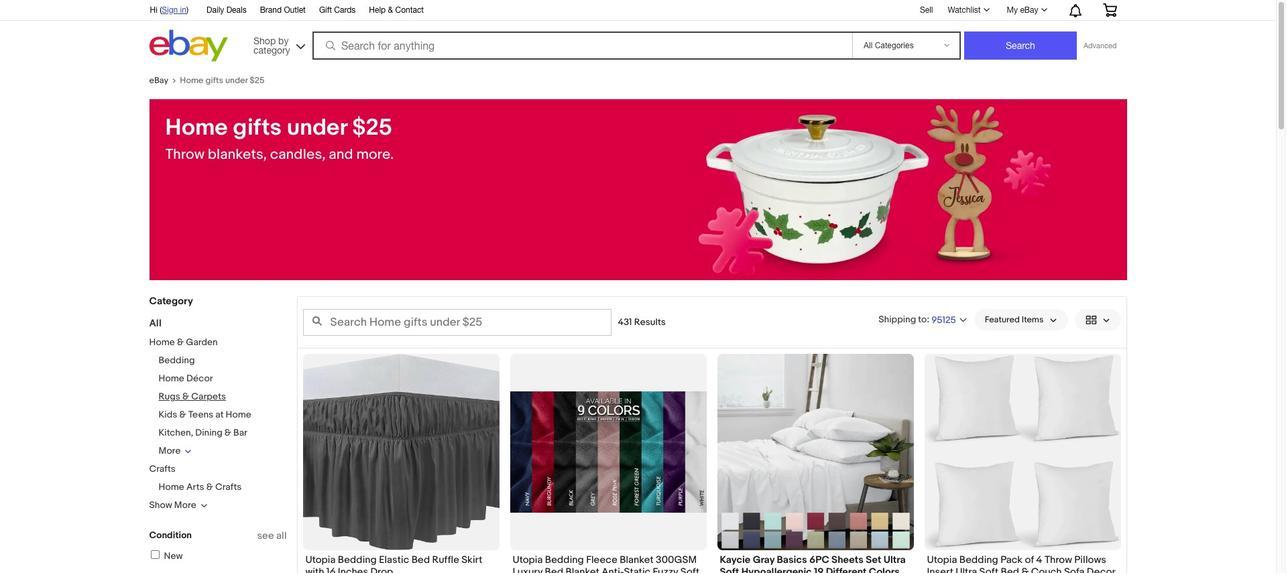 Task type: describe. For each thing, give the bounding box(es) containing it.
anti-
[[602, 566, 624, 573]]

431 results
[[618, 317, 666, 328]]

kaycie
[[720, 554, 751, 567]]

1 vertical spatial more
[[174, 500, 196, 511]]

drop
[[370, 566, 393, 573]]

soft inside utopia bedding fleece blanket 300gsm luxury bed blanket anti-static fuzzy soft
[[680, 566, 700, 573]]

to
[[918, 314, 927, 325]]

brand outlet
[[260, 5, 306, 15]]

deals
[[226, 5, 247, 15]]

crafts home arts & crafts
[[149, 463, 242, 493]]

carpets
[[191, 391, 226, 402]]

outlet
[[284, 5, 306, 15]]

& up bedding link
[[177, 337, 184, 348]]

home arts & crafts link
[[159, 481, 242, 493]]

ultra inside utopia bedding pack of 4 throw pillows insert ultra soft bed & couch sofa decor
[[956, 566, 977, 573]]

fuzzy
[[653, 566, 678, 573]]

décor
[[186, 373, 213, 384]]

account navigation
[[143, 0, 1127, 21]]

gift cards
[[319, 5, 356, 15]]

gifts for home gifts under $25
[[205, 75, 223, 86]]

utopia bedding pack of 4 throw pillows insert ultra soft bed & couch sofa decor
[[927, 554, 1116, 573]]

bar
[[233, 427, 247, 439]]

utopia bedding elastic bed ruffle skirt with 16 inches drop image
[[303, 354, 499, 550]]

utopia bedding elastic bed ruffle skirt with 16 inches drop
[[305, 554, 483, 573]]

help
[[369, 5, 386, 15]]

gifts for home gifts under $25 throw blankets, candles, and more.
[[233, 114, 282, 142]]

under for home gifts under $25
[[225, 75, 248, 86]]

gift
[[319, 5, 332, 15]]

gift cards link
[[319, 3, 356, 18]]

my
[[1007, 5, 1018, 15]]

help & contact link
[[369, 3, 424, 18]]

hi ( sign in )
[[150, 5, 188, 15]]

rugs
[[159, 391, 180, 402]]

4
[[1036, 554, 1043, 567]]

with
[[305, 566, 324, 573]]

show more
[[149, 500, 196, 511]]

pillows
[[1075, 554, 1106, 567]]

0 horizontal spatial blanket
[[566, 566, 600, 573]]

ebay link
[[149, 75, 180, 86]]

)
[[186, 5, 188, 15]]

my ebay
[[1007, 5, 1038, 15]]

sheets
[[832, 554, 864, 567]]

daily
[[207, 5, 224, 15]]

watchlist
[[948, 5, 981, 15]]

brand
[[260, 5, 282, 15]]

results
[[634, 317, 666, 328]]

home & garden link
[[149, 337, 218, 348]]

bed inside utopia bedding pack of 4 throw pillows insert ultra soft bed & couch sofa decor
[[1001, 566, 1019, 573]]

soft inside kaycie gray basics 6pc sheets set ultra soft hypoallergenic 19 different colors
[[720, 566, 739, 573]]

your shopping cart image
[[1102, 3, 1118, 17]]

utopia for utopia bedding fleece blanket 300gsm luxury bed blanket anti-static fuzzy soft
[[513, 554, 543, 567]]

help & contact
[[369, 5, 424, 15]]

home & garden
[[149, 337, 218, 348]]

condition
[[149, 530, 192, 541]]

rugs & carpets link
[[159, 391, 226, 402]]

431
[[618, 317, 632, 328]]

watchlist link
[[941, 2, 996, 18]]

kids
[[159, 409, 177, 420]]

hi
[[150, 5, 157, 15]]

& left bar
[[225, 427, 231, 439]]

insert
[[927, 566, 954, 573]]

shop by category button
[[247, 30, 308, 59]]

home gifts under $25
[[180, 75, 265, 86]]

category
[[149, 295, 193, 308]]

at
[[215, 409, 224, 420]]

& right kids
[[179, 409, 186, 420]]

sell link
[[914, 5, 939, 15]]

of
[[1025, 554, 1034, 567]]

dining
[[195, 427, 222, 439]]

crafts link
[[149, 463, 176, 475]]

shop by category
[[253, 35, 290, 55]]

shop
[[253, 35, 276, 46]]

:
[[927, 314, 930, 325]]

skirt
[[461, 554, 483, 567]]

advanced
[[1084, 42, 1117, 50]]

more button
[[159, 445, 192, 457]]

utopia bedding elastic bed ruffle skirt with 16 inches drop link
[[305, 554, 497, 573]]

bedding for utopia bedding pack of 4 throw pillows insert ultra soft bed & couch sofa decor
[[959, 554, 998, 567]]

bedding home décor rugs & carpets kids & teens at home kitchen, dining & bar
[[159, 355, 251, 439]]

16
[[326, 566, 336, 573]]

$25 for home gifts under $25 throw blankets, candles, and more.
[[352, 114, 392, 142]]

utopia bedding fleece blanket 300gsm luxury bed blanket anti-static fuzzy soft image
[[510, 392, 706, 513]]

featured items
[[985, 315, 1044, 325]]

blankets,
[[208, 146, 267, 164]]

bedding link
[[159, 355, 195, 366]]

kitchen, dining & bar link
[[159, 427, 247, 439]]

different
[[826, 566, 867, 573]]

throw inside utopia bedding pack of 4 throw pillows insert ultra soft bed & couch sofa decor
[[1045, 554, 1072, 567]]



Task type: locate. For each thing, give the bounding box(es) containing it.
bedding inside bedding home décor rugs & carpets kids & teens at home kitchen, dining & bar
[[159, 355, 195, 366]]

bedding right 16
[[338, 554, 377, 567]]

contact
[[395, 5, 424, 15]]

basics
[[777, 554, 807, 567]]

under up candles,
[[287, 114, 347, 142]]

advanced link
[[1077, 32, 1124, 59]]

1 vertical spatial gifts
[[233, 114, 282, 142]]

bed
[[412, 554, 430, 567], [545, 566, 563, 573], [1001, 566, 1019, 573]]

& right help
[[388, 5, 393, 15]]

all
[[149, 317, 161, 330]]

0 vertical spatial crafts
[[149, 463, 176, 475]]

ruffle
[[432, 554, 459, 567]]

& right rugs
[[182, 391, 189, 402]]

1 vertical spatial crafts
[[215, 481, 242, 493]]

utopia bedding pack of 4 throw pillows insert ultra soft bed & couch sofa decor image
[[924, 355, 1121, 549]]

kaycie gray basics 6pc sheets set ultra soft hypoallergenic 19 different colors image
[[717, 354, 914, 550]]

soft inside utopia bedding pack of 4 throw pillows insert ultra soft bed & couch sofa decor
[[979, 566, 999, 573]]

ultra right set on the bottom of page
[[884, 554, 906, 567]]

0 horizontal spatial ultra
[[884, 554, 906, 567]]

sofa
[[1064, 566, 1085, 573]]

2 utopia from the left
[[513, 554, 543, 567]]

1 horizontal spatial ebay
[[1020, 5, 1038, 15]]

ebay left home gifts under $25 at the left top of the page
[[149, 75, 168, 86]]

19
[[814, 566, 824, 573]]

bedding inside utopia bedding fleece blanket 300gsm luxury bed blanket anti-static fuzzy soft
[[545, 554, 584, 567]]

0 horizontal spatial utopia
[[305, 554, 336, 567]]

bedding for utopia bedding elastic bed ruffle skirt with 16 inches drop
[[338, 554, 377, 567]]

1 vertical spatial ebay
[[149, 75, 168, 86]]

gifts up blankets,
[[233, 114, 282, 142]]

under inside home gifts under $25 throw blankets, candles, and more.
[[287, 114, 347, 142]]

1 horizontal spatial throw
[[1045, 554, 1072, 567]]

0 vertical spatial ebay
[[1020, 5, 1038, 15]]

daily deals link
[[207, 3, 247, 18]]

more.
[[356, 146, 394, 164]]

teens
[[188, 409, 213, 420]]

inches
[[338, 566, 368, 573]]

ebay
[[1020, 5, 1038, 15], [149, 75, 168, 86]]

bedding inside utopia bedding pack of 4 throw pillows insert ultra soft bed & couch sofa decor
[[959, 554, 998, 567]]

0 horizontal spatial soft
[[680, 566, 700, 573]]

bed left 'of'
[[1001, 566, 1019, 573]]

under down shop by category dropdown button
[[225, 75, 248, 86]]

more
[[159, 445, 181, 457], [174, 500, 196, 511]]

1 utopia from the left
[[305, 554, 336, 567]]

utopia inside utopia bedding pack of 4 throw pillows insert ultra soft bed & couch sofa decor
[[927, 554, 957, 567]]

items
[[1022, 315, 1044, 325]]

1 soft from the left
[[680, 566, 700, 573]]

home inside home gifts under $25 throw blankets, candles, and more.
[[165, 114, 228, 142]]

& left 4
[[1022, 566, 1029, 573]]

more down "kitchen,"
[[159, 445, 181, 457]]

throw left blankets,
[[165, 146, 205, 164]]

0 horizontal spatial ebay
[[149, 75, 168, 86]]

0 horizontal spatial $25
[[250, 75, 265, 86]]

$25 up the more.
[[352, 114, 392, 142]]

& inside utopia bedding pack of 4 throw pillows insert ultra soft bed & couch sofa decor
[[1022, 566, 1029, 573]]

utopia right the skirt
[[513, 554, 543, 567]]

garden
[[186, 337, 218, 348]]

see all button
[[257, 530, 287, 543]]

& right arts
[[206, 481, 213, 493]]

home gifts under $25 throw blankets, candles, and more.
[[165, 114, 394, 164]]

0 vertical spatial more
[[159, 445, 181, 457]]

bed inside utopia bedding fleece blanket 300gsm luxury bed blanket anti-static fuzzy soft
[[545, 566, 563, 573]]

show
[[149, 500, 172, 511]]

& inside crafts home arts & crafts
[[206, 481, 213, 493]]

bedding
[[159, 355, 195, 366], [338, 554, 377, 567], [545, 554, 584, 567], [959, 554, 998, 567]]

utopia
[[305, 554, 336, 567], [513, 554, 543, 567], [927, 554, 957, 567]]

1 horizontal spatial blanket
[[620, 554, 654, 567]]

fleece
[[586, 554, 618, 567]]

featured items button
[[974, 309, 1068, 331]]

95125
[[932, 314, 956, 326]]

cards
[[334, 5, 356, 15]]

soft right fuzzy
[[680, 566, 700, 573]]

bedding left pack
[[959, 554, 998, 567]]

utopia for utopia bedding elastic bed ruffle skirt with 16 inches drop
[[305, 554, 336, 567]]

bed left ruffle
[[412, 554, 430, 567]]

none submit inside shop by category 'banner'
[[964, 32, 1077, 60]]

1 horizontal spatial bed
[[545, 566, 563, 573]]

daily deals
[[207, 5, 247, 15]]

0 vertical spatial throw
[[165, 146, 205, 164]]

luxury
[[513, 566, 543, 573]]

crafts right arts
[[215, 481, 242, 493]]

utopia inside utopia bedding fleece blanket 300gsm luxury bed blanket anti-static fuzzy soft
[[513, 554, 543, 567]]

ultra
[[884, 554, 906, 567], [956, 566, 977, 573]]

$25 for home gifts under $25
[[250, 75, 265, 86]]

sign
[[162, 5, 178, 15]]

bedding down home & garden link
[[159, 355, 195, 366]]

3 utopia from the left
[[927, 554, 957, 567]]

2 horizontal spatial bed
[[1001, 566, 1019, 573]]

0 horizontal spatial under
[[225, 75, 248, 86]]

New checkbox
[[151, 551, 159, 559]]

candles,
[[270, 146, 326, 164]]

view: gallery view image
[[1085, 313, 1110, 327]]

ultra right insert
[[956, 566, 977, 573]]

ebay inside account navigation
[[1020, 5, 1038, 15]]

throw
[[165, 146, 205, 164], [1045, 554, 1072, 567]]

bedding for utopia bedding fleece blanket 300gsm luxury bed blanket anti-static fuzzy soft
[[545, 554, 584, 567]]

gray
[[753, 554, 775, 567]]

home gifts under $25 main content
[[138, 65, 1138, 573]]

shipping to : 95125
[[879, 314, 956, 326]]

gifts
[[205, 75, 223, 86], [233, 114, 282, 142]]

0 horizontal spatial crafts
[[149, 463, 176, 475]]

bedding inside the "utopia bedding elastic bed ruffle skirt with 16 inches drop"
[[338, 554, 377, 567]]

utopia bedding pack of 4 throw pillows insert ultra soft bed & couch sofa decor link
[[927, 554, 1118, 573]]

0 horizontal spatial throw
[[165, 146, 205, 164]]

hypoallergenic
[[742, 566, 812, 573]]

1 horizontal spatial utopia
[[513, 554, 543, 567]]

utopia bedding fleece blanket 300gsm luxury bed blanket anti-static fuzzy soft
[[513, 554, 700, 573]]

arts
[[186, 481, 204, 493]]

Enter your search keyword text field
[[303, 309, 611, 336]]

throw right 4
[[1045, 554, 1072, 567]]

couch
[[1031, 566, 1062, 573]]

home décor link
[[159, 373, 213, 384]]

bed inside the "utopia bedding elastic bed ruffle skirt with 16 inches drop"
[[412, 554, 430, 567]]

None submit
[[964, 32, 1077, 60]]

decor
[[1087, 566, 1116, 573]]

1 horizontal spatial soft
[[720, 566, 739, 573]]

bedding left fleece
[[545, 554, 584, 567]]

ebay inside home gifts under $25 main content
[[149, 75, 168, 86]]

set
[[866, 554, 881, 567]]

under
[[225, 75, 248, 86], [287, 114, 347, 142]]

utopia bedding fleece blanket 300gsm luxury bed blanket anti-static fuzzy soft link
[[513, 554, 704, 573]]

ultra inside kaycie gray basics 6pc sheets set ultra soft hypoallergenic 19 different colors
[[884, 554, 906, 567]]

sign in link
[[162, 5, 186, 15]]

shipping
[[879, 314, 916, 325]]

1 horizontal spatial under
[[287, 114, 347, 142]]

gifts inside home gifts under $25 throw blankets, candles, and more.
[[233, 114, 282, 142]]

kitchen,
[[159, 427, 193, 439]]

new link
[[149, 551, 183, 562]]

shop by category banner
[[143, 0, 1127, 65]]

0 horizontal spatial bed
[[412, 554, 430, 567]]

see all
[[257, 530, 287, 543]]

0 vertical spatial gifts
[[205, 75, 223, 86]]

soft left gray
[[720, 566, 739, 573]]

kaycie gray basics 6pc sheets set ultra soft hypoallergenic 19 different colors
[[720, 554, 906, 573]]

0 vertical spatial under
[[225, 75, 248, 86]]

ebay right my
[[1020, 5, 1038, 15]]

utopia inside the "utopia bedding elastic bed ruffle skirt with 16 inches drop"
[[305, 554, 336, 567]]

kids & teens at home link
[[159, 409, 251, 420]]

under for home gifts under $25 throw blankets, candles, and more.
[[287, 114, 347, 142]]

0 horizontal spatial gifts
[[205, 75, 223, 86]]

utopia for utopia bedding pack of 4 throw pillows insert ultra soft bed & couch sofa decor
[[927, 554, 957, 567]]

static
[[624, 566, 651, 573]]

by
[[278, 35, 289, 46]]

see
[[257, 530, 274, 543]]

home inside crafts home arts & crafts
[[159, 481, 184, 493]]

new
[[164, 551, 183, 562]]

sell
[[920, 5, 933, 15]]

soft left pack
[[979, 566, 999, 573]]

1 horizontal spatial crafts
[[215, 481, 242, 493]]

throw inside home gifts under $25 throw blankets, candles, and more.
[[165, 146, 205, 164]]

2 soft from the left
[[720, 566, 739, 573]]

more down arts
[[174, 500, 196, 511]]

0 vertical spatial $25
[[250, 75, 265, 86]]

$25 inside home gifts under $25 throw blankets, candles, and more.
[[352, 114, 392, 142]]

soft
[[680, 566, 700, 573], [720, 566, 739, 573], [979, 566, 999, 573]]

pack
[[1001, 554, 1023, 567]]

crafts
[[149, 463, 176, 475], [215, 481, 242, 493]]

Search for anything text field
[[315, 33, 850, 58]]

2 horizontal spatial soft
[[979, 566, 999, 573]]

all
[[276, 530, 287, 543]]

1 vertical spatial under
[[287, 114, 347, 142]]

1 vertical spatial throw
[[1045, 554, 1072, 567]]

featured
[[985, 315, 1020, 325]]

&
[[388, 5, 393, 15], [177, 337, 184, 348], [182, 391, 189, 402], [179, 409, 186, 420], [225, 427, 231, 439], [206, 481, 213, 493], [1022, 566, 1029, 573]]

and
[[329, 146, 353, 164]]

& inside account navigation
[[388, 5, 393, 15]]

2 horizontal spatial utopia
[[927, 554, 957, 567]]

home
[[180, 75, 204, 86], [165, 114, 228, 142], [149, 337, 175, 348], [159, 373, 184, 384], [226, 409, 251, 420], [159, 481, 184, 493]]

utopia right colors
[[927, 554, 957, 567]]

1 vertical spatial $25
[[352, 114, 392, 142]]

utopia left inches on the bottom of page
[[305, 554, 336, 567]]

1 horizontal spatial gifts
[[233, 114, 282, 142]]

show more button
[[149, 500, 208, 511]]

$25 down category
[[250, 75, 265, 86]]

1 horizontal spatial ultra
[[956, 566, 977, 573]]

my ebay link
[[1000, 2, 1053, 18]]

3 soft from the left
[[979, 566, 999, 573]]

bed right luxury
[[545, 566, 563, 573]]

1 horizontal spatial $25
[[352, 114, 392, 142]]

gifts right ebay link
[[205, 75, 223, 86]]

crafts down the more button
[[149, 463, 176, 475]]



Task type: vqa. For each thing, say whether or not it's contained in the screenshot.
Couch
yes



